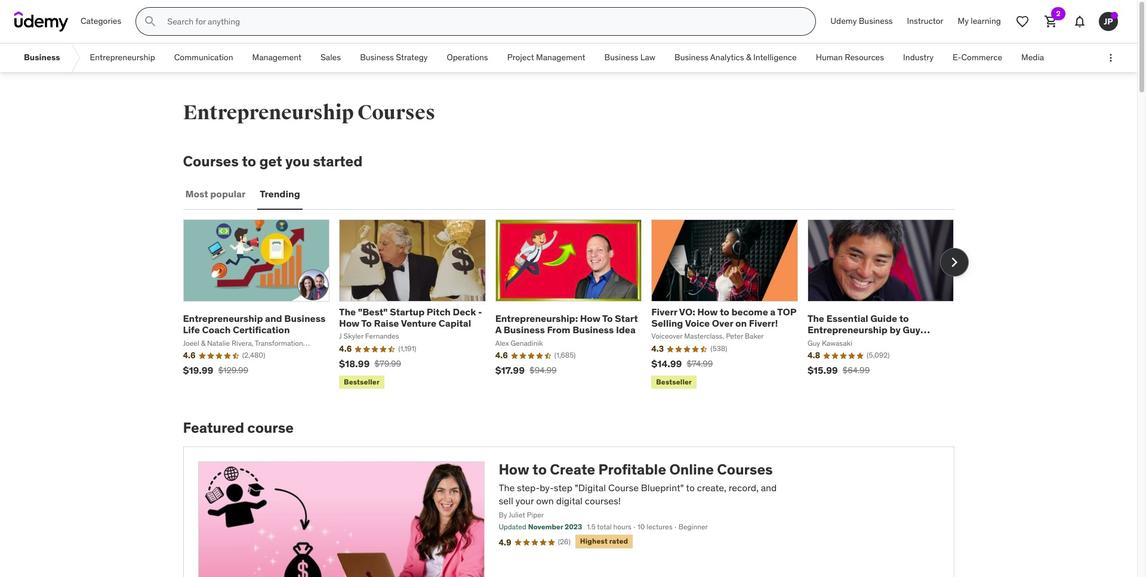 Task type: locate. For each thing, give the bounding box(es) containing it.
to inside the essential guide to entrepreneurship by guy kawasaki
[[900, 313, 909, 325]]

the inside the "best" startup pitch deck - how to raise venture capital
[[339, 306, 356, 318]]

1 management from the left
[[252, 52, 302, 63]]

certification
[[233, 324, 290, 336]]

jp
[[1104, 16, 1113, 27]]

intelligence
[[754, 52, 797, 63]]

industry
[[903, 52, 934, 63]]

the up sell
[[499, 482, 515, 494]]

"digital
[[575, 482, 606, 494]]

1 vertical spatial courses
[[183, 152, 239, 171]]

media
[[1022, 52, 1044, 63]]

2 link
[[1037, 7, 1066, 36]]

how up step-
[[499, 461, 529, 480]]

0 horizontal spatial management
[[252, 52, 302, 63]]

business link
[[14, 44, 70, 72]]

to up by-
[[533, 461, 547, 480]]

how inside 'fiverr vo: how to become a top selling voice over on fiverr!'
[[698, 306, 718, 318]]

entrepreneurship for entrepreneurship
[[90, 52, 155, 63]]

entrepreneurship inside the essential guide to entrepreneurship by guy kawasaki
[[808, 324, 888, 336]]

my learning
[[958, 16, 1001, 26]]

and right coach
[[265, 313, 282, 325]]

2
[[1056, 9, 1061, 18]]

1 horizontal spatial the
[[499, 482, 515, 494]]

0 horizontal spatial courses
[[183, 152, 239, 171]]

human resources
[[816, 52, 884, 63]]

courses up record,
[[717, 461, 773, 480]]

project management link
[[498, 44, 595, 72]]

2 management from the left
[[536, 52, 586, 63]]

0 horizontal spatial to
[[361, 318, 372, 330]]

how
[[698, 306, 718, 318], [580, 313, 601, 325], [339, 318, 360, 330], [499, 461, 529, 480]]

business inside business law link
[[605, 52, 639, 63]]

rated
[[610, 538, 628, 547]]

2 vertical spatial courses
[[717, 461, 773, 480]]

your
[[516, 496, 534, 508]]

1.5
[[587, 523, 596, 532]]

step
[[554, 482, 573, 494]]

highest rated
[[580, 538, 628, 547]]

get
[[259, 152, 282, 171]]

how right "vo:"
[[698, 306, 718, 318]]

and right record,
[[761, 482, 777, 494]]

jp link
[[1094, 7, 1123, 36]]

vo:
[[679, 306, 695, 318]]

operations
[[447, 52, 488, 63]]

a
[[495, 324, 502, 336]]

management right project
[[536, 52, 586, 63]]

the for the "best" startup pitch deck - how to raise venture capital
[[339, 306, 356, 318]]

business inside udemy business link
[[859, 16, 893, 26]]

courses down business strategy link
[[358, 100, 435, 125]]

management left sales
[[252, 52, 302, 63]]

life
[[183, 324, 200, 336]]

business analytics & intelligence link
[[665, 44, 807, 72]]

piper
[[527, 511, 544, 520]]

business
[[859, 16, 893, 26], [24, 52, 60, 63], [360, 52, 394, 63], [605, 52, 639, 63], [675, 52, 709, 63], [284, 313, 326, 325], [504, 324, 545, 336], [573, 324, 614, 336]]

operations link
[[437, 44, 498, 72]]

the inside the essential guide to entrepreneurship by guy kawasaki
[[808, 313, 825, 325]]

fiverr
[[652, 306, 677, 318]]

own
[[536, 496, 554, 508]]

most popular
[[185, 188, 246, 200]]

you have alerts image
[[1111, 12, 1118, 19]]

and inside the entrepreneurship and business life coach certification
[[265, 313, 282, 325]]

1 vertical spatial and
[[761, 482, 777, 494]]

over
[[712, 318, 733, 330]]

the
[[339, 306, 356, 318], [808, 313, 825, 325], [499, 482, 515, 494]]

1 horizontal spatial courses
[[358, 100, 435, 125]]

essential
[[827, 313, 869, 325]]

how left raise
[[339, 318, 360, 330]]

1 horizontal spatial and
[[761, 482, 777, 494]]

1 horizontal spatial management
[[536, 52, 586, 63]]

resources
[[845, 52, 884, 63]]

business inside business link
[[24, 52, 60, 63]]

create,
[[697, 482, 727, 494]]

1 horizontal spatial to
[[602, 313, 613, 325]]

record,
[[729, 482, 759, 494]]

to down online
[[686, 482, 695, 494]]

idea
[[616, 324, 636, 336]]

to inside the "best" startup pitch deck - how to raise venture capital
[[361, 318, 372, 330]]

to left on at the right of page
[[720, 306, 730, 318]]

courses
[[358, 100, 435, 125], [183, 152, 239, 171], [717, 461, 773, 480]]

2 horizontal spatial the
[[808, 313, 825, 325]]

entrepreneurship inside 'link'
[[90, 52, 155, 63]]

the up kawasaki
[[808, 313, 825, 325]]

entrepreneurship inside the entrepreneurship and business life coach certification
[[183, 313, 263, 325]]

0 horizontal spatial the
[[339, 306, 356, 318]]

0 horizontal spatial and
[[265, 313, 282, 325]]

highest
[[580, 538, 608, 547]]

shopping cart with 2 items image
[[1044, 14, 1059, 29]]

become
[[732, 306, 768, 318]]

pitch
[[427, 306, 451, 318]]

courses up the most popular
[[183, 152, 239, 171]]

business inside business analytics & intelligence link
[[675, 52, 709, 63]]

entrepreneurship link
[[80, 44, 165, 72]]

entrepreneurship and business life coach certification
[[183, 313, 326, 336]]

0 vertical spatial courses
[[358, 100, 435, 125]]

featured
[[183, 419, 244, 438]]

business inside business strategy link
[[360, 52, 394, 63]]

sell
[[499, 496, 513, 508]]

arrow pointing to subcategory menu links image
[[70, 44, 80, 72]]

my
[[958, 16, 969, 26]]

how to create profitable online courses the step-by-step "digital course blueprint" to create, record, and sell your own digital courses! by juliet piper
[[499, 461, 777, 520]]

capital
[[439, 318, 471, 330]]

business law link
[[595, 44, 665, 72]]

4.9
[[499, 538, 512, 549]]

business law
[[605, 52, 656, 63]]

most popular button
[[183, 180, 248, 209]]

management link
[[243, 44, 311, 72]]

the left "best"
[[339, 306, 356, 318]]

instructor
[[907, 16, 944, 26]]

to left 'start'
[[602, 313, 613, 325]]

industry link
[[894, 44, 943, 72]]

more subcategory menu links image
[[1105, 52, 1117, 64]]

-
[[478, 306, 482, 318]]

how right the from
[[580, 313, 601, 325]]

juliet
[[509, 511, 525, 520]]

wishlist image
[[1016, 14, 1030, 29]]

entrepreneurship for entrepreneurship and business life coach certification
[[183, 313, 263, 325]]

fiverr!
[[749, 318, 778, 330]]

commerce
[[962, 52, 1003, 63]]

fiverr vo: how to become a top selling voice over on fiverr! link
[[652, 306, 797, 330]]

2 horizontal spatial courses
[[717, 461, 773, 480]]

0 vertical spatial and
[[265, 313, 282, 325]]

to
[[602, 313, 613, 325], [361, 318, 372, 330]]

to left raise
[[361, 318, 372, 330]]

to right guide at the bottom of the page
[[900, 313, 909, 325]]

human resources link
[[807, 44, 894, 72]]

featured course
[[183, 419, 294, 438]]

carousel element
[[183, 220, 969, 392]]

course
[[247, 419, 294, 438]]

on
[[736, 318, 747, 330]]

human
[[816, 52, 843, 63]]

how inside the "best" startup pitch deck - how to raise venture capital
[[339, 318, 360, 330]]

the essential guide to entrepreneurship by guy kawasaki
[[808, 313, 921, 348]]

digital
[[556, 496, 583, 508]]



Task type: describe. For each thing, give the bounding box(es) containing it.
udemy business link
[[824, 7, 900, 36]]

the for the essential guide to entrepreneurship by guy kawasaki
[[808, 313, 825, 325]]

courses inside how to create profitable online courses the step-by-step "digital course blueprint" to create, record, and sell your own digital courses! by juliet piper
[[717, 461, 773, 480]]

profitable
[[599, 461, 666, 480]]

law
[[641, 52, 656, 63]]

my learning link
[[951, 7, 1008, 36]]

categories
[[81, 16, 121, 26]]

updated november 2023
[[499, 523, 582, 532]]

kawasaki
[[808, 336, 851, 348]]

most
[[185, 188, 208, 200]]

how inside entrepreneurship: how to start a business from business idea
[[580, 313, 601, 325]]

create
[[550, 461, 595, 480]]

coach
[[202, 324, 231, 336]]

10 lectures
[[638, 523, 673, 532]]

from
[[547, 324, 571, 336]]

udemy
[[831, 16, 857, 26]]

courses to get you started
[[183, 152, 363, 171]]

beginner
[[679, 523, 708, 532]]

hours
[[614, 523, 632, 532]]

communication link
[[165, 44, 243, 72]]

&
[[746, 52, 751, 63]]

and inside how to create profitable online courses the step-by-step "digital course blueprint" to create, record, and sell your own digital courses! by juliet piper
[[761, 482, 777, 494]]

fiverr vo: how to become a top selling voice over on fiverr!
[[652, 306, 797, 330]]

10
[[638, 523, 645, 532]]

business strategy link
[[351, 44, 437, 72]]

analytics
[[710, 52, 744, 63]]

by
[[499, 511, 507, 520]]

udemy business
[[831, 16, 893, 26]]

venture
[[401, 318, 437, 330]]

learning
[[971, 16, 1001, 26]]

step-
[[517, 482, 540, 494]]

started
[[313, 152, 363, 171]]

popular
[[210, 188, 246, 200]]

2023
[[565, 523, 582, 532]]

project management
[[507, 52, 586, 63]]

entrepreneurship:
[[495, 313, 578, 325]]

"best"
[[358, 306, 388, 318]]

business strategy
[[360, 52, 428, 63]]

communication
[[174, 52, 233, 63]]

e-commerce link
[[943, 44, 1012, 72]]

notifications image
[[1073, 14, 1087, 29]]

start
[[615, 313, 638, 325]]

entrepreneurship courses
[[183, 100, 435, 125]]

a
[[770, 306, 776, 318]]

sales link
[[311, 44, 351, 72]]

courses!
[[585, 496, 621, 508]]

november
[[528, 523, 563, 532]]

total
[[597, 523, 612, 532]]

updated
[[499, 523, 527, 532]]

entrepreneurship for entrepreneurship courses
[[183, 100, 354, 125]]

next image
[[945, 253, 964, 272]]

the "best" startup pitch deck - how to raise venture capital link
[[339, 306, 482, 330]]

raise
[[374, 318, 399, 330]]

to inside entrepreneurship: how to start a business from business idea
[[602, 313, 613, 325]]

categories button
[[73, 7, 129, 36]]

e-
[[953, 52, 962, 63]]

selling
[[652, 318, 683, 330]]

startup
[[390, 306, 425, 318]]

entrepreneurship and business life coach certification link
[[183, 313, 326, 336]]

to left get
[[242, 152, 256, 171]]

sales
[[321, 52, 341, 63]]

submit search image
[[144, 14, 158, 29]]

business inside the entrepreneurship and business life coach certification
[[284, 313, 326, 325]]

how inside how to create profitable online courses the step-by-step "digital course blueprint" to create, record, and sell your own digital courses! by juliet piper
[[499, 461, 529, 480]]

deck
[[453, 306, 476, 318]]

the "best" startup pitch deck - how to raise venture capital
[[339, 306, 482, 330]]

strategy
[[396, 52, 428, 63]]

e-commerce
[[953, 52, 1003, 63]]

the essential guide to entrepreneurship by guy kawasaki link
[[808, 313, 930, 348]]

(26)
[[558, 538, 571, 547]]

project
[[507, 52, 534, 63]]

guy
[[903, 324, 921, 336]]

trending
[[260, 188, 300, 200]]

udemy image
[[14, 11, 69, 32]]

voice
[[685, 318, 710, 330]]

the inside how to create profitable online courses the step-by-step "digital course blueprint" to create, record, and sell your own digital courses! by juliet piper
[[499, 482, 515, 494]]

entrepreneurship: how to start a business from business idea
[[495, 313, 638, 336]]

guide
[[871, 313, 898, 325]]

entrepreneurship: how to start a business from business idea link
[[495, 313, 638, 336]]

Search for anything text field
[[165, 11, 801, 32]]

lectures
[[647, 523, 673, 532]]

online
[[670, 461, 714, 480]]

by
[[890, 324, 901, 336]]

to inside 'fiverr vo: how to become a top selling voice over on fiverr!'
[[720, 306, 730, 318]]



Task type: vqa. For each thing, say whether or not it's contained in the screenshot.
the left GO
no



